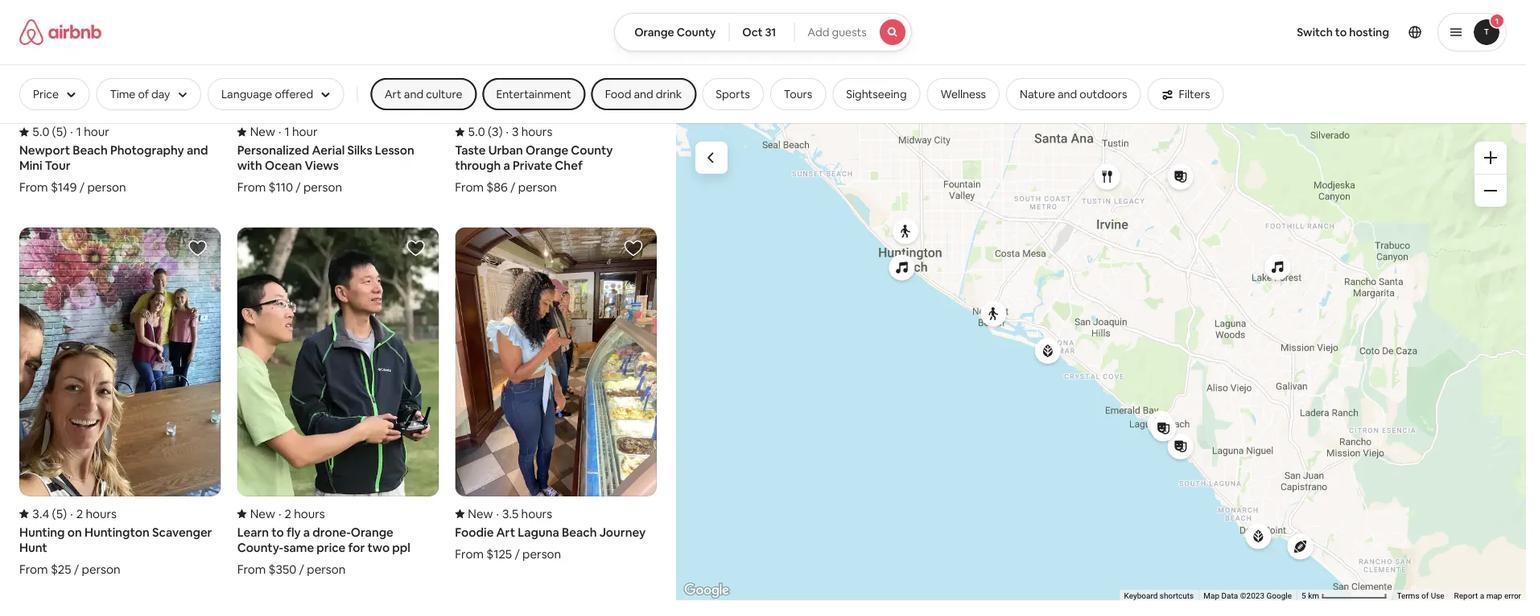 Task type: locate. For each thing, give the bounding box(es) containing it.
1 new experience image from the top
[[237, 124, 275, 140]]

orange down '· 3 hours'
[[526, 143, 568, 158]]

· inside hunting on huntington scavenger hunt group
[[70, 506, 73, 522]]

Tours button
[[770, 78, 826, 110]]

nature
[[1020, 87, 1055, 101]]

1 vertical spatial art
[[496, 524, 515, 540]]

0 vertical spatial to
[[1335, 25, 1347, 39]]

urban
[[488, 143, 523, 158]]

· right '5.0 (5)'
[[70, 124, 73, 140]]

orange
[[634, 25, 674, 39], [526, 143, 568, 158], [351, 524, 393, 540]]

0 vertical spatial new experience image
[[237, 124, 275, 140]]

1 inside personalized aerial silks lesson with ocean views group
[[284, 124, 289, 140]]

$25
[[51, 561, 71, 577]]

· left '3.5'
[[496, 506, 499, 522]]

2 up on
[[76, 506, 83, 522]]

0 vertical spatial county
[[677, 25, 716, 39]]

with
[[237, 158, 262, 174]]

and right the nature on the top
[[1058, 87, 1077, 101]]

Entertainment button
[[483, 78, 585, 110]]

0 horizontal spatial · 1 hour
[[70, 124, 109, 140]]

1 hour from the left
[[84, 124, 109, 140]]

· left 3
[[506, 124, 509, 140]]

· 1 hour inside newport beach photography and mini tour group
[[70, 124, 109, 140]]

$350
[[269, 561, 296, 577]]

0 horizontal spatial to
[[272, 524, 284, 540]]

1 · 2 hours from the left
[[70, 506, 117, 522]]

art and culture
[[385, 87, 462, 101]]

new up learn
[[250, 506, 275, 522]]

switch to hosting link
[[1287, 15, 1399, 49]]

· 1 hour inside personalized aerial silks lesson with ocean views group
[[278, 124, 318, 140]]

/
[[79, 180, 85, 195], [296, 180, 301, 195], [510, 180, 516, 195], [515, 546, 520, 562], [74, 561, 79, 577], [299, 561, 304, 577]]

of inside dropdown button
[[138, 87, 149, 101]]

1 horizontal spatial 2
[[284, 506, 291, 522]]

0 horizontal spatial hour
[[84, 124, 109, 140]]

5.0 inside newport beach photography and mini tour group
[[32, 124, 49, 140]]

0 horizontal spatial 5.0
[[32, 124, 49, 140]]

· 2 hours up 'fly'
[[278, 506, 325, 522]]

map
[[1486, 591, 1502, 601]]

fly
[[287, 524, 301, 540]]

0 vertical spatial orange
[[634, 25, 674, 39]]

data
[[1222, 591, 1238, 601]]

new up foodie
[[468, 506, 493, 522]]

to right switch
[[1335, 25, 1347, 39]]

(5) inside newport beach photography and mini tour group
[[52, 124, 67, 140]]

0 vertical spatial a
[[503, 158, 510, 174]]

from down the with
[[237, 180, 266, 195]]

foodie art laguna beach journey group
[[455, 228, 657, 562]]

orange right the price
[[351, 524, 393, 540]]

filters
[[1179, 87, 1210, 101]]

1 horizontal spatial county
[[677, 25, 716, 39]]

a left map
[[1480, 591, 1484, 601]]

· inside the foodie art laguna beach journey group
[[496, 506, 499, 522]]

report
[[1454, 591, 1478, 601]]

2 vertical spatial orange
[[351, 524, 393, 540]]

from down mini
[[19, 180, 48, 195]]

0 vertical spatial of
[[138, 87, 149, 101]]

· up on
[[70, 506, 73, 522]]

· inside newport beach photography and mini tour group
[[70, 124, 73, 140]]

2 · 2 hours from the left
[[278, 506, 325, 522]]

1 for newport beach photography and mini tour
[[76, 124, 81, 140]]

1 horizontal spatial 5.0
[[468, 124, 485, 140]]

2 2 from the left
[[284, 506, 291, 522]]

to for learn
[[272, 524, 284, 540]]

and
[[404, 87, 424, 101], [634, 87, 653, 101], [1058, 87, 1077, 101], [187, 143, 208, 158]]

2 hour from the left
[[292, 124, 318, 140]]

map
[[1204, 591, 1220, 601]]

(5) up newport
[[52, 124, 67, 140]]

2 add to wishlist image from the left
[[624, 239, 643, 258]]

/ right $149
[[79, 180, 85, 195]]

0 horizontal spatial · 2 hours
[[70, 506, 117, 522]]

to inside learn to fly a drone-orange county-same price for two ppl from $350 / person
[[272, 524, 284, 540]]

5.0 inside the taste urban orange county through a private chef group
[[468, 124, 485, 140]]

art down '3.5'
[[496, 524, 515, 540]]

new experience image inside personalized aerial silks lesson with ocean views group
[[237, 124, 275, 140]]

a inside taste urban orange county through a private chef from $86 / person
[[503, 158, 510, 174]]

1 vertical spatial (5)
[[52, 506, 67, 522]]

learn to fly a drone-orange county-same price for two ppl group
[[237, 228, 439, 577]]

0 vertical spatial (5)
[[52, 124, 67, 140]]

new experience image inside learn to fly a drone-orange county-same price for two ppl 'group'
[[237, 506, 275, 522]]

1 vertical spatial to
[[272, 524, 284, 540]]

5.0
[[32, 124, 49, 140], [468, 124, 485, 140]]

from inside hunting on huntington scavenger hunt from $25 / person
[[19, 561, 48, 577]]

2 up 'fly'
[[284, 506, 291, 522]]

hours inside the foodie art laguna beach journey group
[[521, 506, 552, 522]]

hours up "laguna"
[[521, 506, 552, 522]]

hours for learn to fly a drone-orange county-same price for two ppl from $350 / person
[[294, 506, 325, 522]]

· 2 hours
[[70, 506, 117, 522], [278, 506, 325, 522]]

to inside profile element
[[1335, 25, 1347, 39]]

personalized
[[237, 143, 309, 158]]

beach inside foodie art laguna beach journey from $125 / person
[[562, 524, 597, 540]]

/ right $25
[[74, 561, 79, 577]]

1 horizontal spatial add to wishlist image
[[624, 239, 643, 258]]

©2023
[[1240, 591, 1265, 601]]

beach right tour on the top left
[[73, 143, 108, 158]]

to left 'fly'
[[272, 524, 284, 540]]

hour for aerial
[[292, 124, 318, 140]]

from down the through on the top of the page
[[455, 180, 484, 195]]

price button
[[19, 78, 90, 110]]

person down "laguna"
[[522, 546, 561, 562]]

person inside learn to fly a drone-orange county-same price for two ppl from $350 / person
[[307, 561, 346, 577]]

to for switch
[[1335, 25, 1347, 39]]

hours up 'fly'
[[294, 506, 325, 522]]

person inside personalized aerial silks lesson with ocean views from $110 / person
[[303, 180, 342, 195]]

guests
[[832, 25, 867, 39]]

Sightseeing button
[[833, 78, 920, 110]]

and inside newport beach photography and mini tour from $149 / person
[[187, 143, 208, 158]]

learn to fly a drone-orange county-same price for two ppl from $350 / person
[[237, 524, 410, 577]]

· for "5.0 out of 5 average rating,  5 reviews" image
[[70, 124, 73, 140]]

2 inside learn to fly a drone-orange county-same price for two ppl 'group'
[[284, 506, 291, 522]]

new inside the foodie art laguna beach journey group
[[468, 506, 493, 522]]

error
[[1504, 591, 1521, 601]]

person
[[87, 180, 126, 195], [303, 180, 342, 195], [518, 180, 557, 195], [522, 546, 561, 562], [82, 561, 120, 577], [307, 561, 346, 577]]

1 inside dropdown button
[[1495, 16, 1499, 26]]

learn
[[237, 524, 269, 540]]

hours up the 'huntington'
[[86, 506, 117, 522]]

1 horizontal spatial · 1 hour
[[278, 124, 318, 140]]

of left 'day' at left top
[[138, 87, 149, 101]]

to
[[1335, 25, 1347, 39], [272, 524, 284, 540]]

2 new experience image from the top
[[237, 506, 275, 522]]

hour
[[84, 124, 109, 140], [292, 124, 318, 140]]

time of day button
[[96, 78, 201, 110]]

· inside the taste urban orange county through a private chef group
[[506, 124, 509, 140]]

2 5.0 from the left
[[468, 124, 485, 140]]

0 horizontal spatial art
[[385, 87, 402, 101]]

of for day
[[138, 87, 149, 101]]

art
[[385, 87, 402, 101], [496, 524, 515, 540]]

5
[[1302, 591, 1306, 601]]

· 2 hours up on
[[70, 506, 117, 522]]

person down private
[[518, 180, 557, 195]]

person right $25
[[82, 561, 120, 577]]

switch
[[1297, 25, 1333, 39]]

· inside personalized aerial silks lesson with ocean views group
[[278, 124, 281, 140]]

(5) right 3.4
[[52, 506, 67, 522]]

· 1 hour up personalized
[[278, 124, 318, 140]]

from down hunt
[[19, 561, 48, 577]]

2 for to
[[284, 506, 291, 522]]

orange up the "food and drink" button
[[634, 25, 674, 39]]

of left 'use'
[[1422, 591, 1429, 601]]

from inside learn to fly a drone-orange county-same price for two ppl from $350 / person
[[237, 561, 266, 577]]

new experience image up learn
[[237, 506, 275, 522]]

laguna
[[518, 524, 559, 540]]

and left drink
[[634, 87, 653, 101]]

/ right $110
[[296, 180, 301, 195]]

hours inside hunting on huntington scavenger hunt group
[[86, 506, 117, 522]]

and left culture in the top left of the page
[[404, 87, 424, 101]]

3
[[512, 124, 519, 140]]

hour inside newport beach photography and mini tour group
[[84, 124, 109, 140]]

none search field containing orange county
[[614, 13, 912, 52]]

1 5.0 from the left
[[32, 124, 49, 140]]

tour
[[45, 158, 71, 174]]

· 1 hour right '5.0 (5)'
[[70, 124, 109, 140]]

0 horizontal spatial add to wishlist image
[[406, 239, 425, 258]]

· 2 hours inside learn to fly a drone-orange county-same price for two ppl 'group'
[[278, 506, 325, 522]]

hour up the aerial
[[292, 124, 318, 140]]

km
[[1308, 591, 1319, 601]]

1 vertical spatial orange
[[526, 143, 568, 158]]

1 · 1 hour from the left
[[70, 124, 109, 140]]

new for · 1 hour
[[250, 124, 275, 140]]

hour inside personalized aerial silks lesson with ocean views group
[[292, 124, 318, 140]]

0 horizontal spatial a
[[303, 524, 310, 540]]

oct 31 button
[[729, 13, 795, 52]]

0 horizontal spatial of
[[138, 87, 149, 101]]

same
[[283, 540, 314, 555]]

1 vertical spatial beach
[[562, 524, 597, 540]]

journey
[[599, 524, 646, 540]]

add to wishlist image inside learn to fly a drone-orange county-same price for two ppl 'group'
[[406, 239, 425, 258]]

a right 'fly'
[[303, 524, 310, 540]]

5.0 up newport
[[32, 124, 49, 140]]

day
[[151, 87, 170, 101]]

from inside newport beach photography and mini tour from $149 / person
[[19, 180, 48, 195]]

person down the price
[[307, 561, 346, 577]]

new experience image
[[237, 124, 275, 140], [237, 506, 275, 522]]

beach right "laguna"
[[562, 524, 597, 540]]

hours
[[521, 124, 552, 140], [86, 506, 117, 522], [294, 506, 325, 522], [521, 506, 552, 522]]

from down foodie
[[455, 546, 484, 562]]

1 vertical spatial county
[[571, 143, 613, 158]]

1 horizontal spatial orange
[[526, 143, 568, 158]]

art inside button
[[385, 87, 402, 101]]

1 vertical spatial of
[[1422, 591, 1429, 601]]

2 horizontal spatial orange
[[634, 25, 674, 39]]

person inside taste urban orange county through a private chef from $86 / person
[[518, 180, 557, 195]]

/ right $350
[[299, 561, 304, 577]]

1 horizontal spatial art
[[496, 524, 515, 540]]

new up personalized
[[250, 124, 275, 140]]

2 horizontal spatial a
[[1480, 591, 1484, 601]]

art left culture in the top left of the page
[[385, 87, 402, 101]]

1 horizontal spatial · 2 hours
[[278, 506, 325, 522]]

1 add to wishlist image from the left
[[406, 239, 425, 258]]

new experience image for · 2 hours
[[237, 506, 275, 522]]

language offered button
[[208, 78, 344, 110]]

2 inside hunting on huntington scavenger hunt group
[[76, 506, 83, 522]]

orange inside button
[[634, 25, 674, 39]]

1 horizontal spatial of
[[1422, 591, 1429, 601]]

None search field
[[614, 13, 912, 52]]

add to wishlist image
[[406, 239, 425, 258], [624, 239, 643, 258]]

of
[[138, 87, 149, 101], [1422, 591, 1429, 601]]

huntington
[[84, 524, 149, 540]]

county
[[677, 25, 716, 39], [571, 143, 613, 158]]

1 inside newport beach photography and mini tour group
[[76, 124, 81, 140]]

tours
[[784, 87, 812, 101]]

0 horizontal spatial county
[[571, 143, 613, 158]]

person right $149
[[87, 180, 126, 195]]

switch to hosting
[[1297, 25, 1389, 39]]

1 vertical spatial new experience image
[[237, 506, 275, 522]]

from down 'county-'
[[237, 561, 266, 577]]

and for art
[[404, 87, 424, 101]]

1 horizontal spatial beach
[[562, 524, 597, 540]]

food and drink
[[605, 87, 682, 101]]

1 horizontal spatial 1
[[284, 124, 289, 140]]

language
[[221, 87, 272, 101]]

0 horizontal spatial 2
[[76, 506, 83, 522]]

and right 'photography'
[[187, 143, 208, 158]]

/ inside personalized aerial silks lesson with ocean views from $110 / person
[[296, 180, 301, 195]]

drink
[[656, 87, 682, 101]]

new experience image
[[455, 506, 493, 522]]

outdoors
[[1080, 87, 1127, 101]]

3.4 (5)
[[32, 506, 67, 522]]

2 · 1 hour from the left
[[278, 124, 318, 140]]

county left oct
[[677, 25, 716, 39]]

new inside personalized aerial silks lesson with ocean views group
[[250, 124, 275, 140]]

new inside learn to fly a drone-orange county-same price for two ppl 'group'
[[250, 506, 275, 522]]

Wellness button
[[927, 78, 1000, 110]]

1 2 from the left
[[76, 506, 83, 522]]

new experience image up personalized
[[237, 124, 275, 140]]

· up personalized
[[278, 124, 281, 140]]

5.0 left (3)
[[468, 124, 485, 140]]

hours right 3
[[521, 124, 552, 140]]

culture
[[426, 87, 462, 101]]

from inside personalized aerial silks lesson with ocean views from $110 / person
[[237, 180, 266, 195]]

hours inside learn to fly a drone-orange county-same price for two ppl 'group'
[[294, 506, 325, 522]]

1 horizontal spatial hour
[[292, 124, 318, 140]]

2 horizontal spatial 1
[[1495, 16, 1499, 26]]

on
[[67, 524, 82, 540]]

/ right $125
[[515, 546, 520, 562]]

0 horizontal spatial 1
[[76, 124, 81, 140]]

0 horizontal spatial orange
[[351, 524, 393, 540]]

· up 'county-'
[[278, 506, 281, 522]]

(5) inside hunting on huntington scavenger hunt group
[[52, 506, 67, 522]]

food
[[605, 87, 631, 101]]

a up $86 on the left
[[503, 158, 510, 174]]

person inside foodie art laguna beach journey from $125 / person
[[522, 546, 561, 562]]

· 1 hour
[[70, 124, 109, 140], [278, 124, 318, 140]]

orange inside learn to fly a drone-orange county-same price for two ppl from $350 / person
[[351, 524, 393, 540]]

photography
[[110, 143, 184, 158]]

2 (5) from the top
[[52, 506, 67, 522]]

beach
[[73, 143, 108, 158], [562, 524, 597, 540]]

new for · 3.5 hours
[[468, 506, 493, 522]]

taste
[[455, 143, 486, 158]]

1 horizontal spatial a
[[503, 158, 510, 174]]

price
[[317, 540, 346, 555]]

2 vertical spatial a
[[1480, 591, 1484, 601]]

person down the views
[[303, 180, 342, 195]]

wellness
[[941, 87, 986, 101]]

·
[[70, 124, 73, 140], [278, 124, 281, 140], [506, 124, 509, 140], [70, 506, 73, 522], [278, 506, 281, 522], [496, 506, 499, 522]]

1 vertical spatial a
[[303, 524, 310, 540]]

add to wishlist image for 2 hours
[[406, 239, 425, 258]]

0 vertical spatial beach
[[73, 143, 108, 158]]

1 horizontal spatial to
[[1335, 25, 1347, 39]]

county right private
[[571, 143, 613, 158]]

1 (5) from the top
[[52, 124, 67, 140]]

hour up newport beach photography and mini tour from $149 / person
[[84, 124, 109, 140]]

/ right $86 on the left
[[510, 180, 516, 195]]

0 horizontal spatial beach
[[73, 143, 108, 158]]

0 vertical spatial art
[[385, 87, 402, 101]]

map data ©2023 google
[[1204, 591, 1292, 601]]

and inside button
[[634, 87, 653, 101]]

· 2 hours inside hunting on huntington scavenger hunt group
[[70, 506, 117, 522]]



Task type: describe. For each thing, give the bounding box(es) containing it.
private
[[513, 158, 552, 174]]

offered
[[275, 87, 313, 101]]

Nature and outdoors button
[[1006, 78, 1141, 110]]

· for the 5.0 out of 5 average rating,  3 reviews image
[[506, 124, 509, 140]]

terms
[[1397, 591, 1420, 601]]

keyboard shortcuts button
[[1124, 590, 1194, 601]]

add
[[808, 25, 830, 39]]

$110
[[269, 180, 293, 195]]

$149
[[51, 180, 77, 195]]

filters button
[[1147, 78, 1224, 110]]

(5) for 5.0 (5)
[[52, 124, 67, 140]]

county inside taste urban orange county through a private chef from $86 / person
[[571, 143, 613, 158]]

use
[[1431, 591, 1445, 601]]

foodie art laguna beach journey from $125 / person
[[455, 524, 646, 562]]

hours for foodie art laguna beach journey from $125 / person
[[521, 506, 552, 522]]

newport
[[19, 143, 70, 158]]

/ inside taste urban orange county through a private chef from $86 / person
[[510, 180, 516, 195]]

3.5
[[502, 506, 519, 522]]

person inside newport beach photography and mini tour from $149 / person
[[87, 180, 126, 195]]

orange county
[[634, 25, 716, 39]]

zoom out image
[[1484, 184, 1497, 197]]

/ inside foodie art laguna beach journey from $125 / person
[[515, 546, 520, 562]]

newport beach photography and mini tour from $149 / person
[[19, 143, 208, 195]]

5.0 for 5.0 (3)
[[468, 124, 485, 140]]

keyboard
[[1124, 591, 1158, 601]]

personalized aerial silks lesson with ocean views from $110 / person
[[237, 143, 414, 195]]

of for use
[[1422, 591, 1429, 601]]

from inside taste urban orange county through a private chef from $86 / person
[[455, 180, 484, 195]]

from inside foodie art laguna beach journey from $125 / person
[[455, 546, 484, 562]]

(3)
[[488, 124, 503, 140]]

and for nature
[[1058, 87, 1077, 101]]

5 km
[[1302, 591, 1321, 601]]

orange county button
[[614, 13, 730, 52]]

report a map error
[[1454, 591, 1521, 601]]

· 1 hour for aerial
[[278, 124, 318, 140]]

· 3 hours
[[506, 124, 552, 140]]

· for 3.4 out of 5 average rating,  5 reviews image
[[70, 506, 73, 522]]

5.0 out of 5 average rating,  3 reviews image
[[455, 124, 503, 140]]

foodie
[[455, 524, 494, 540]]

profile element
[[931, 0, 1507, 64]]

3.4 out of 5 average rating,  5 reviews image
[[19, 506, 67, 522]]

/ inside hunting on huntington scavenger hunt from $25 / person
[[74, 561, 79, 577]]

two
[[367, 540, 390, 555]]

time
[[110, 87, 136, 101]]

terms of use
[[1397, 591, 1445, 601]]

google image
[[680, 580, 733, 601]]

art inside foodie art laguna beach journey from $125 / person
[[496, 524, 515, 540]]

terms of use link
[[1397, 591, 1445, 601]]

5.0 for 5.0 (5)
[[32, 124, 49, 140]]

entertainment
[[496, 87, 571, 101]]

· 2 hours for huntington
[[70, 506, 117, 522]]

through
[[455, 158, 501, 174]]

scavenger
[[152, 524, 212, 540]]

· inside learn to fly a drone-orange county-same price for two ppl 'group'
[[278, 506, 281, 522]]

ppl
[[392, 540, 410, 555]]

views
[[305, 158, 339, 174]]

language offered
[[221, 87, 313, 101]]

hunting on huntington scavenger hunt from $25 / person
[[19, 524, 212, 577]]

5 km button
[[1297, 590, 1392, 601]]

· 2 hours for fly
[[278, 506, 325, 522]]

shortcuts
[[1160, 591, 1194, 601]]

newport beach photography and mini tour group
[[19, 0, 221, 195]]

hunting on huntington scavenger hunt group
[[19, 228, 221, 577]]

chef
[[555, 158, 583, 174]]

mini
[[19, 158, 42, 174]]

(5) for 3.4 (5)
[[52, 506, 67, 522]]

/ inside learn to fly a drone-orange county-same price for two ppl from $350 / person
[[299, 561, 304, 577]]

hour for beach
[[84, 124, 109, 140]]

1 button
[[1438, 13, 1507, 52]]

report a map error link
[[1454, 591, 1521, 601]]

add to wishlist image for 3.5 hours
[[624, 239, 643, 258]]

sightseeing
[[846, 87, 907, 101]]

· for new experience icon
[[496, 506, 499, 522]]

for
[[348, 540, 365, 555]]

3.4
[[32, 506, 49, 522]]

add to wishlist image
[[188, 239, 207, 258]]

oct 31
[[742, 25, 776, 39]]

google map
showing 12 experiences. region
[[676, 122, 1526, 601]]

taste urban orange county through a private chef from $86 / person
[[455, 143, 613, 195]]

$86
[[486, 180, 508, 195]]

time of day
[[110, 87, 170, 101]]

Art and culture button
[[371, 78, 476, 110]]

hunt
[[19, 540, 47, 555]]

Food and drink button
[[591, 78, 696, 110]]

and for food
[[634, 87, 653, 101]]

add guests button
[[794, 13, 912, 52]]

$125
[[486, 546, 512, 562]]

5.0 out of 5 average rating,  5 reviews image
[[19, 124, 67, 140]]

sports
[[716, 87, 750, 101]]

lesson
[[375, 143, 414, 158]]

price
[[33, 87, 59, 101]]

drone-
[[313, 524, 351, 540]]

taste urban orange county through a private chef group
[[455, 0, 657, 195]]

orange inside taste urban orange county through a private chef from $86 / person
[[526, 143, 568, 158]]

5.0 (5)
[[32, 124, 67, 140]]

google
[[1267, 591, 1292, 601]]

beach inside newport beach photography and mini tour from $149 / person
[[73, 143, 108, 158]]

· 1 hour for beach
[[70, 124, 109, 140]]

oct
[[742, 25, 763, 39]]

1 for personalized aerial silks lesson with ocean views
[[284, 124, 289, 140]]

personalized aerial silks lesson with ocean views group
[[237, 0, 439, 195]]

hours inside the taste urban orange county through a private chef group
[[521, 124, 552, 140]]

county-
[[237, 540, 283, 555]]

new experience image for · 1 hour
[[237, 124, 275, 140]]

zoom in image
[[1484, 151, 1497, 164]]

county inside button
[[677, 25, 716, 39]]

Sports button
[[702, 78, 764, 110]]

2 for on
[[76, 506, 83, 522]]

add guests
[[808, 25, 867, 39]]

a inside learn to fly a drone-orange county-same price for two ppl from $350 / person
[[303, 524, 310, 540]]

nature and outdoors
[[1020, 87, 1127, 101]]

person inside hunting on huntington scavenger hunt from $25 / person
[[82, 561, 120, 577]]

31
[[765, 25, 776, 39]]

hunting
[[19, 524, 65, 540]]

/ inside newport beach photography and mini tour from $149 / person
[[79, 180, 85, 195]]

hours for hunting on huntington scavenger hunt from $25 / person
[[86, 506, 117, 522]]

new for · 2 hours
[[250, 506, 275, 522]]

keyboard shortcuts
[[1124, 591, 1194, 601]]

ocean
[[265, 158, 302, 174]]



Task type: vqa. For each thing, say whether or not it's contained in the screenshot.
Not to the middle
no



